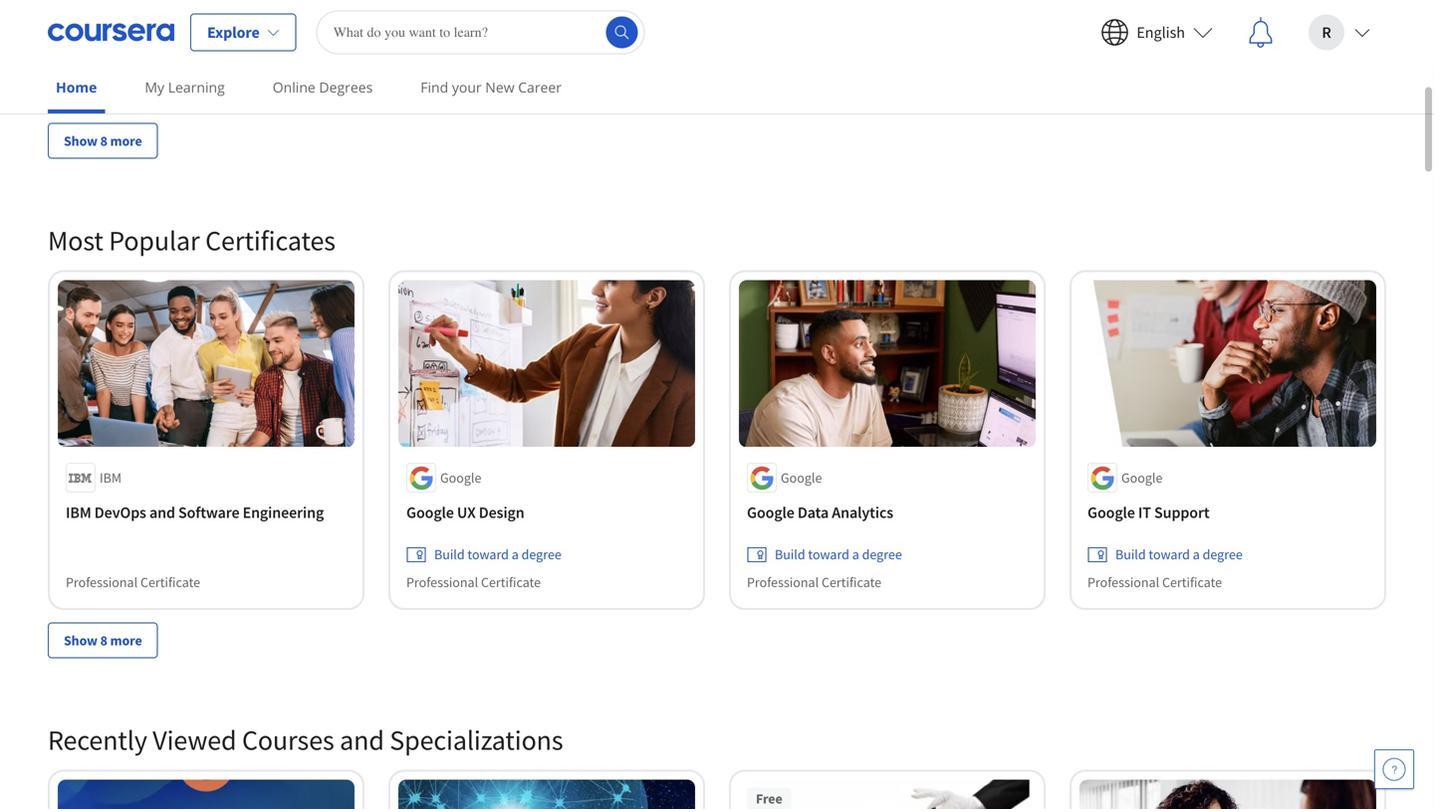 Task type: describe. For each thing, give the bounding box(es) containing it.
google ux design link
[[406, 501, 687, 525]]

viewed
[[153, 723, 237, 758]]

ibm devops and software engineering link
[[66, 501, 347, 525]]

design
[[479, 503, 525, 523]]

earn
[[434, 50, 461, 68]]

it
[[1138, 503, 1151, 523]]

show 8 more button inside the 'most popular certificates collection' element
[[48, 623, 158, 659]]

popular
[[109, 223, 200, 258]]

analytics inside master of science in data analytics engineering
[[236, 0, 297, 4]]

a for google data analytics
[[852, 546, 859, 564]]

career
[[518, 78, 562, 97]]

build for it
[[1116, 546, 1146, 564]]

google it support link
[[1088, 501, 1369, 525]]

ux
[[457, 503, 476, 523]]

professional certificate for google ux design
[[406, 574, 541, 592]]

google inside 'link'
[[406, 503, 454, 523]]

in for computer
[[556, 0, 569, 4]]

toward for design
[[468, 546, 509, 564]]

coursera image
[[48, 16, 174, 48]]

recently viewed courses and specializations
[[48, 723, 563, 758]]

degrees
[[319, 78, 373, 97]]

degree for master of science in data analytics engineering
[[66, 74, 107, 92]]

a inside earn your degree collection element
[[464, 50, 471, 68]]

home link
[[48, 65, 105, 114]]

certificate for google data analytics
[[822, 574, 882, 592]]

engineering up the "what do you want to learn?" text box
[[472, 0, 553, 4]]

professional for google data analytics
[[747, 574, 819, 592]]

specializations
[[390, 723, 563, 758]]

my
[[145, 78, 164, 97]]

ibm for ibm devops and software engineering
[[66, 503, 91, 523]]

8 for show 8 more button in the the 'most popular certificates collection' element
[[100, 632, 107, 650]]

help center image
[[1383, 758, 1407, 782]]

master of science in data analytics engineering
[[66, 0, 297, 28]]

google it support
[[1088, 503, 1210, 523]]

english
[[1137, 22, 1185, 42]]

certificates
[[205, 223, 336, 258]]

What do you want to learn? text field
[[316, 10, 645, 54]]

show 8 more button inside earn your degree collection element
[[48, 123, 158, 159]]

free
[[756, 790, 783, 808]]

earn your degree collection element
[[36, 0, 1399, 191]]

master of engineering in computer engineering link
[[406, 0, 687, 30]]

online degrees link
[[265, 65, 381, 110]]

a for google it support
[[1193, 546, 1200, 564]]

and inside the 'most popular certificates collection' element
[[149, 503, 175, 523]]

certificate for google ux design
[[481, 574, 541, 592]]

professional for google it support
[[1088, 574, 1160, 592]]

most
[[48, 223, 103, 258]]

degree for google data analytics
[[862, 546, 902, 564]]

more for show 8 more button in the the 'most popular certificates collection' element
[[110, 632, 142, 650]]

new
[[485, 78, 515, 97]]

build for data
[[775, 546, 806, 564]]

find your new career
[[421, 78, 562, 97]]

my learning
[[145, 78, 225, 97]]

degree inside earn your degree collection element
[[474, 50, 514, 68]]

master for master of science in data analytics engineering
[[66, 0, 111, 4]]

recently
[[48, 723, 147, 758]]

show 8 more for show 8 more button in the the 'most popular certificates collection' element
[[64, 632, 142, 650]]

show for show 8 more button in earn your degree collection element
[[64, 132, 98, 150]]

my learning link
[[137, 65, 233, 110]]

toward for analytics
[[808, 546, 850, 564]]

1 certificate from the left
[[140, 574, 200, 592]]

of for engineering
[[455, 0, 469, 4]]

1 horizontal spatial and
[[340, 723, 384, 758]]

1 professional from the left
[[66, 574, 138, 592]]



Task type: vqa. For each thing, say whether or not it's contained in the screenshot.
the bottommost customer
no



Task type: locate. For each thing, give the bounding box(es) containing it.
2 show 8 more button from the top
[[48, 623, 158, 659]]

1 build toward a degree from the left
[[434, 546, 562, 564]]

google data analytics
[[747, 503, 894, 523]]

build down google ux design
[[434, 546, 465, 564]]

most popular certificates collection element
[[36, 191, 1399, 691]]

build toward a degree for analytics
[[775, 546, 902, 564]]

master
[[66, 0, 111, 4], [406, 0, 452, 4]]

build down it
[[1116, 546, 1146, 564]]

1 horizontal spatial master
[[406, 0, 452, 4]]

1 vertical spatial show
[[64, 632, 98, 650]]

find your new career link
[[413, 65, 570, 110]]

4 professional certificate from the left
[[1088, 574, 1222, 592]]

online degrees
[[273, 78, 373, 97]]

earn a degree
[[434, 50, 514, 68]]

data inside the 'most popular certificates collection' element
[[798, 503, 829, 523]]

1 show 8 more button from the top
[[48, 123, 158, 159]]

professional certificate down google it support
[[1088, 574, 1222, 592]]

google ux design
[[406, 503, 525, 523]]

degree for google ux design
[[522, 546, 562, 564]]

degree down google ux design 'link'
[[522, 546, 562, 564]]

master of engineering in computer engineering
[[406, 0, 640, 28]]

2 horizontal spatial build toward a degree
[[1116, 546, 1243, 564]]

ibm devops and software engineering
[[66, 503, 324, 523]]

2 horizontal spatial build
[[1116, 546, 1146, 564]]

1 vertical spatial show 8 more button
[[48, 623, 158, 659]]

1 vertical spatial more
[[110, 632, 142, 650]]

analytics inside the 'most popular certificates collection' element
[[832, 503, 894, 523]]

8
[[100, 132, 107, 150], [100, 632, 107, 650]]

2 build from the left
[[775, 546, 806, 564]]

show inside the 'most popular certificates collection' element
[[64, 632, 98, 650]]

more inside the 'most popular certificates collection' element
[[110, 632, 142, 650]]

learning
[[168, 78, 225, 97]]

master of science in data analytics engineering link
[[66, 0, 347, 30]]

2 of from the left
[[455, 0, 469, 4]]

in left computer
[[556, 0, 569, 4]]

of for science
[[114, 0, 128, 4]]

1 more from the top
[[110, 132, 142, 150]]

1 horizontal spatial ibm
[[100, 469, 122, 487]]

0 horizontal spatial degree
[[66, 74, 107, 92]]

data inside master of science in data analytics engineering
[[202, 0, 233, 4]]

1 8 from the top
[[100, 132, 107, 150]]

1 horizontal spatial of
[[455, 0, 469, 4]]

0 vertical spatial show 8 more button
[[48, 123, 158, 159]]

professional certificate down google data analytics
[[747, 574, 882, 592]]

professional down google ux design
[[406, 574, 478, 592]]

devops
[[94, 503, 146, 523]]

home
[[56, 78, 97, 97]]

professional certificate for google it support
[[1088, 574, 1222, 592]]

1 toward from the left
[[468, 546, 509, 564]]

degree down google it support link
[[1203, 546, 1243, 564]]

certificate down the design
[[481, 574, 541, 592]]

1 show from the top
[[64, 132, 98, 150]]

show
[[64, 132, 98, 150], [64, 632, 98, 650]]

8 for show 8 more button in earn your degree collection element
[[100, 132, 107, 150]]

certificate down support
[[1162, 574, 1222, 592]]

degree down google data analytics link
[[862, 546, 902, 564]]

master up coursera image
[[66, 0, 111, 4]]

2 professional from the left
[[406, 574, 478, 592]]

of up coursera image
[[114, 0, 128, 4]]

professional certificate down devops
[[66, 574, 200, 592]]

degree for google it support
[[1203, 546, 1243, 564]]

2 horizontal spatial toward
[[1149, 546, 1190, 564]]

0 vertical spatial 8
[[100, 132, 107, 150]]

master for master of engineering in computer engineering
[[406, 0, 452, 4]]

more
[[110, 132, 142, 150], [110, 632, 142, 650]]

0 horizontal spatial master
[[66, 0, 111, 4]]

master inside the master of engineering in computer engineering
[[406, 0, 452, 4]]

engineering right software
[[243, 503, 324, 523]]

more for show 8 more button in earn your degree collection element
[[110, 132, 142, 150]]

build toward a degree down support
[[1116, 546, 1243, 564]]

of up the "what do you want to learn?" text box
[[455, 0, 469, 4]]

engineering inside master of science in data analytics engineering
[[66, 8, 147, 28]]

a down google data analytics link
[[852, 546, 859, 564]]

your
[[452, 78, 482, 97]]

certificate down google data analytics
[[822, 574, 882, 592]]

degree down coursera image
[[66, 74, 107, 92]]

ibm for ibm
[[100, 469, 122, 487]]

1 in from the left
[[186, 0, 199, 4]]

show 8 more button
[[48, 123, 158, 159], [48, 623, 158, 659]]

engineering
[[472, 0, 553, 4], [66, 8, 147, 28], [406, 8, 488, 28], [243, 503, 324, 523]]

of inside the master of engineering in computer engineering
[[455, 0, 469, 4]]

certificate for google it support
[[1162, 574, 1222, 592]]

2 8 from the top
[[100, 632, 107, 650]]

show 8 more
[[64, 132, 142, 150], [64, 632, 142, 650]]

professional down devops
[[66, 574, 138, 592]]

certificate
[[140, 574, 200, 592], [481, 574, 541, 592], [822, 574, 882, 592], [1162, 574, 1222, 592]]

2 show from the top
[[64, 632, 98, 650]]

professional for google ux design
[[406, 574, 478, 592]]

1 horizontal spatial in
[[556, 0, 569, 4]]

1 horizontal spatial degree
[[406, 74, 447, 92]]

ibm up devops
[[100, 469, 122, 487]]

ibm left devops
[[66, 503, 91, 523]]

in
[[186, 0, 199, 4], [556, 0, 569, 4]]

google
[[440, 469, 482, 487], [781, 469, 822, 487], [1122, 469, 1163, 487], [406, 503, 454, 523], [747, 503, 795, 523], [1088, 503, 1135, 523]]

0 horizontal spatial toward
[[468, 546, 509, 564]]

1 horizontal spatial toward
[[808, 546, 850, 564]]

build toward a degree for design
[[434, 546, 562, 564]]

8 inside the 'most popular certificates collection' element
[[100, 632, 107, 650]]

1 horizontal spatial analytics
[[832, 503, 894, 523]]

master up the "what do you want to learn?" text box
[[406, 0, 452, 4]]

of
[[114, 0, 128, 4], [455, 0, 469, 4]]

support
[[1155, 503, 1210, 523]]

4 certificate from the left
[[1162, 574, 1222, 592]]

3 professional certificate from the left
[[747, 574, 882, 592]]

engineering down science
[[66, 8, 147, 28]]

1 professional certificate from the left
[[66, 574, 200, 592]]

show inside earn your degree collection element
[[64, 132, 98, 150]]

online
[[273, 78, 316, 97]]

1 degree from the left
[[66, 74, 107, 92]]

1 vertical spatial ibm
[[66, 503, 91, 523]]

certificate down ibm devops and software engineering
[[140, 574, 200, 592]]

None search field
[[316, 10, 645, 54]]

1 vertical spatial 8
[[100, 632, 107, 650]]

toward down google data analytics
[[808, 546, 850, 564]]

analytics
[[236, 0, 297, 4], [832, 503, 894, 523]]

build
[[434, 546, 465, 564], [775, 546, 806, 564], [1116, 546, 1146, 564]]

google data analytics link
[[747, 501, 1028, 525]]

2 master from the left
[[406, 0, 452, 4]]

2 toward from the left
[[808, 546, 850, 564]]

toward
[[468, 546, 509, 564], [808, 546, 850, 564], [1149, 546, 1190, 564]]

degree down earn on the top of page
[[406, 74, 447, 92]]

professional certificate
[[66, 574, 200, 592], [406, 574, 541, 592], [747, 574, 882, 592], [1088, 574, 1222, 592]]

1 vertical spatial show 8 more
[[64, 632, 142, 650]]

recently viewed courses and specializations collection element
[[36, 691, 1399, 810]]

software
[[178, 503, 240, 523]]

0 horizontal spatial data
[[202, 0, 233, 4]]

data
[[202, 0, 233, 4], [798, 503, 829, 523]]

computer
[[572, 0, 640, 4]]

2 show 8 more from the top
[[64, 632, 142, 650]]

engineering up earn on the top of page
[[406, 8, 488, 28]]

0 horizontal spatial ibm
[[66, 503, 91, 523]]

build down google data analytics
[[775, 546, 806, 564]]

master inside master of science in data analytics engineering
[[66, 0, 111, 4]]

3 build toward a degree from the left
[[1116, 546, 1243, 564]]

toward for support
[[1149, 546, 1190, 564]]

degree
[[66, 74, 107, 92], [406, 74, 447, 92]]

r
[[1322, 22, 1332, 42]]

0 horizontal spatial of
[[114, 0, 128, 4]]

build for ux
[[434, 546, 465, 564]]

0 vertical spatial ibm
[[100, 469, 122, 487]]

professional certificate down ux at the bottom left of the page
[[406, 574, 541, 592]]

1 show 8 more from the top
[[64, 132, 142, 150]]

and right devops
[[149, 503, 175, 523]]

0 horizontal spatial analytics
[[236, 0, 297, 4]]

1 master from the left
[[66, 0, 111, 4]]

explore button
[[190, 13, 297, 51]]

2 in from the left
[[556, 0, 569, 4]]

in inside the master of engineering in computer engineering
[[556, 0, 569, 4]]

a for google ux design
[[512, 546, 519, 564]]

find
[[421, 78, 448, 97]]

and right courses
[[340, 723, 384, 758]]

2 build toward a degree from the left
[[775, 546, 902, 564]]

3 professional from the left
[[747, 574, 819, 592]]

1 vertical spatial analytics
[[832, 503, 894, 523]]

in inside master of science in data analytics engineering
[[186, 0, 199, 4]]

3 build from the left
[[1116, 546, 1146, 564]]

engineering inside ibm devops and software engineering link
[[243, 503, 324, 523]]

0 vertical spatial show 8 more
[[64, 132, 142, 150]]

show 8 more for show 8 more button in earn your degree collection element
[[64, 132, 142, 150]]

english button
[[1085, 0, 1229, 64]]

more inside earn your degree collection element
[[110, 132, 142, 150]]

most popular certificates
[[48, 223, 336, 258]]

1 horizontal spatial build toward a degree
[[775, 546, 902, 564]]

ibm
[[100, 469, 122, 487], [66, 503, 91, 523]]

show for show 8 more button in the the 'most popular certificates collection' element
[[64, 632, 98, 650]]

professional
[[66, 574, 138, 592], [406, 574, 478, 592], [747, 574, 819, 592], [1088, 574, 1160, 592]]

build toward a degree
[[434, 546, 562, 564], [775, 546, 902, 564], [1116, 546, 1243, 564]]

4 professional from the left
[[1088, 574, 1160, 592]]

degree up find your new career
[[474, 50, 514, 68]]

build toward a degree for support
[[1116, 546, 1243, 564]]

show 8 more inside the 'most popular certificates collection' element
[[64, 632, 142, 650]]

1 horizontal spatial data
[[798, 503, 829, 523]]

0 vertical spatial analytics
[[236, 0, 297, 4]]

professional down google data analytics
[[747, 574, 819, 592]]

degree
[[474, 50, 514, 68], [522, 546, 562, 564], [862, 546, 902, 564], [1203, 546, 1243, 564]]

0 vertical spatial show
[[64, 132, 98, 150]]

2 more from the top
[[110, 632, 142, 650]]

build toward a degree down google data analytics
[[775, 546, 902, 564]]

in for data
[[186, 0, 199, 4]]

professional certificate for google data analytics
[[747, 574, 882, 592]]

2 professional certificate from the left
[[406, 574, 541, 592]]

8 inside earn your degree collection element
[[100, 132, 107, 150]]

0 vertical spatial more
[[110, 132, 142, 150]]

2 degree from the left
[[406, 74, 447, 92]]

2 certificate from the left
[[481, 574, 541, 592]]

build toward a degree down the design
[[434, 546, 562, 564]]

1 build from the left
[[434, 546, 465, 564]]

3 toward from the left
[[1149, 546, 1190, 564]]

explore
[[207, 22, 260, 42]]

degree for master of engineering in computer engineering
[[406, 74, 447, 92]]

0 vertical spatial and
[[149, 503, 175, 523]]

professional down it
[[1088, 574, 1160, 592]]

0 horizontal spatial build toward a degree
[[434, 546, 562, 564]]

toward down support
[[1149, 546, 1190, 564]]

1 of from the left
[[114, 0, 128, 4]]

3 certificate from the left
[[822, 574, 882, 592]]

a
[[464, 50, 471, 68], [512, 546, 519, 564], [852, 546, 859, 564], [1193, 546, 1200, 564]]

0 vertical spatial data
[[202, 0, 233, 4]]

a down support
[[1193, 546, 1200, 564]]

of inside master of science in data analytics engineering
[[114, 0, 128, 4]]

show 8 more inside earn your degree collection element
[[64, 132, 142, 150]]

toward down the design
[[468, 546, 509, 564]]

and
[[149, 503, 175, 523], [340, 723, 384, 758]]

in right science
[[186, 0, 199, 4]]

a down the design
[[512, 546, 519, 564]]

r button
[[1293, 0, 1387, 64]]

1 horizontal spatial build
[[775, 546, 806, 564]]

science
[[131, 0, 183, 4]]

1 vertical spatial data
[[798, 503, 829, 523]]

a right earn on the top of page
[[464, 50, 471, 68]]

1 vertical spatial and
[[340, 723, 384, 758]]

0 horizontal spatial and
[[149, 503, 175, 523]]

0 horizontal spatial in
[[186, 0, 199, 4]]

courses
[[242, 723, 334, 758]]

0 horizontal spatial build
[[434, 546, 465, 564]]



